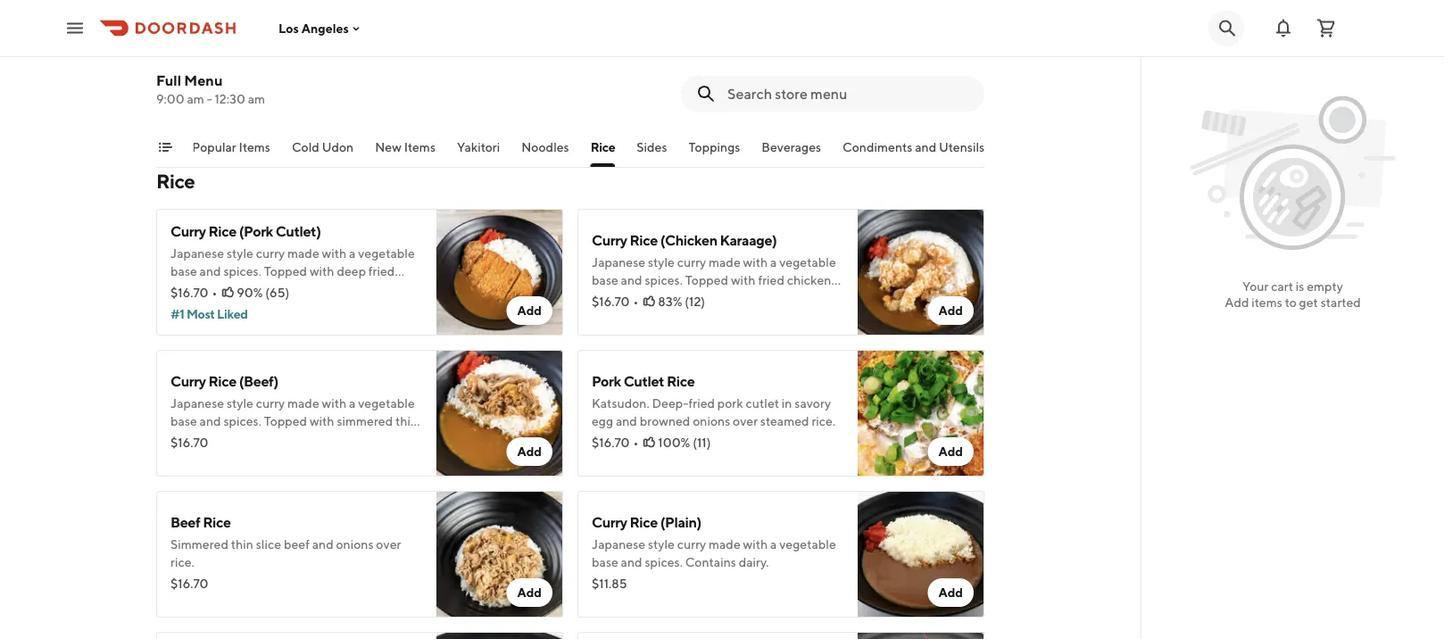 Task type: vqa. For each thing, say whether or not it's contained in the screenshot.
Topped associated with (Chicken
yes



Task type: locate. For each thing, give the bounding box(es) containing it.
a inside curry rice (beef) japanese style curry made with a vegetable base and spices. topped with simmered thin beef slices with onion. contains dairy.
[[349, 396, 356, 411]]

0 horizontal spatial fried
[[368, 264, 395, 278]]

curry rice (plain) japanese style curry made with a vegetable base and spices. contains dairy. $11.85
[[592, 514, 836, 591]]

empty
[[1307, 279, 1343, 294]]

$16.70 for pork cutlet rice
[[592, 435, 630, 450]]

dairy.
[[291, 282, 321, 296], [645, 291, 676, 305], [350, 432, 381, 446], [739, 555, 769, 569]]

rice up simmered
[[203, 514, 231, 531]]

1 horizontal spatial rice.
[[812, 414, 836, 428]]

(pork
[[239, 223, 273, 240]]

• left 100%
[[633, 435, 638, 450]]

0 vertical spatial udon
[[314, 14, 349, 31]]

udon up for
[[314, 14, 349, 31]]

curry
[[227, 37, 256, 52], [207, 55, 236, 70], [256, 246, 285, 261], [677, 255, 706, 270], [256, 396, 285, 411], [677, 537, 706, 552]]

0 vertical spatial beef
[[170, 432, 196, 446]]

and inside curry rice (pork cutlet) japanese style curry made with a vegetable base and spices. topped with deep fried pork cutlet. contains dairy.
[[200, 264, 221, 278]]

curry for curry rice (beef)
[[170, 373, 206, 390]]

topped inside curry rice (chicken karaage) japanese style curry made with a vegetable base and spices. topped with fried chicken. contains dairy.
[[685, 273, 728, 287]]

curry inside curry rice (beef) japanese style curry made with a vegetable base and spices. topped with simmered thin beef slices with onion. contains dairy.
[[170, 373, 206, 390]]

• left 83%
[[633, 294, 638, 309]]

pork
[[170, 282, 196, 296], [717, 396, 743, 411]]

toppings button
[[689, 138, 740, 167]]

• up #1 most liked
[[212, 285, 217, 300]]

fried right deep
[[368, 264, 395, 278]]

cold udon button
[[292, 138, 354, 167]]

made inside curry rice (chicken karaage) japanese style curry made with a vegetable base and spices. topped with fried chicken. contains dairy.
[[709, 255, 741, 270]]

topped
[[264, 264, 307, 278], [685, 273, 728, 287], [264, 414, 307, 428]]

1 horizontal spatial fried
[[689, 396, 715, 411]]

with inside curry rice (plain) japanese style curry made with a vegetable base and spices. contains dairy. $11.85
[[743, 537, 768, 552]]

rice. down savory
[[812, 414, 836, 428]]

am
[[187, 91, 204, 106], [248, 91, 265, 106]]

add for simmered
[[517, 585, 542, 600]]

0 horizontal spatial thin
[[231, 537, 253, 552]]

1 vertical spatial udon
[[322, 140, 354, 154]]

a inside curry rice (plain) japanese style curry made with a vegetable base and spices. contains dairy. $11.85
[[770, 537, 777, 552]]

1 horizontal spatial thin
[[395, 414, 418, 428]]

fried left chicken.
[[758, 273, 785, 287]]

1 horizontal spatial onions
[[693, 414, 730, 428]]

curry down (beef) on the bottom
[[256, 396, 285, 411]]

curry for curry rice (plain)
[[592, 514, 627, 531]]

0 horizontal spatial rice.
[[170, 555, 194, 569]]

beef inside beef rice simmered thin slice beef and onions over rice. $16.70
[[284, 537, 310, 552]]

beef
[[170, 432, 196, 446], [284, 537, 310, 552]]

onions inside the pork cutlet rice katsudon. deep-fried pork cutlet in savory egg and browned onions over steamed rice.
[[693, 414, 730, 428]]

spices. up slices
[[224, 414, 261, 428]]

1 vertical spatial beef
[[284, 537, 310, 552]]

full menu 9:00 am - 12:30 am
[[156, 72, 265, 106]]

udon right cold
[[322, 140, 354, 154]]

$16.70 • for curry rice (pork cutlet)
[[170, 285, 217, 300]]

curry down tempura
[[227, 37, 256, 52]]

0 vertical spatial thin
[[395, 414, 418, 428]]

curry down (plain)
[[677, 537, 706, 552]]

$16.70 for curry rice (chicken karaage)
[[592, 294, 630, 309]]

rice inside the pork cutlet rice katsudon. deep-fried pork cutlet in savory egg and browned onions over steamed rice.
[[667, 373, 695, 390]]

items
[[239, 140, 270, 154], [404, 140, 436, 154]]

1 horizontal spatial beef
[[284, 537, 310, 552]]

• for curry rice (pork cutlet)
[[212, 285, 217, 300]]

cutlet
[[624, 373, 664, 390]]

rice.
[[812, 414, 836, 428], [170, 555, 194, 569]]

base inside curry rice (pork cutlet) japanese style curry made with a vegetable base and spices. topped with deep fried pork cutlet. contains dairy.
[[170, 264, 197, 278]]

1 vertical spatial onions
[[336, 537, 374, 552]]

shrimp tempura curry udon japanese curry and dashi base for a flavorful soupy curry and topped with shrimp tempura.
[[170, 14, 418, 87]]

contains left 83%
[[592, 291, 643, 305]]

contains right onion.
[[297, 432, 348, 446]]

simmered
[[337, 414, 393, 428]]

udon
[[314, 14, 349, 31], [322, 140, 354, 154]]

style down (pork at top
[[227, 246, 253, 261]]

spices. up the 90%
[[224, 264, 261, 278]]

style inside curry rice (plain) japanese style curry made with a vegetable base and spices. contains dairy. $11.85
[[648, 537, 675, 552]]

style
[[227, 246, 253, 261], [648, 255, 675, 270], [227, 396, 253, 411], [648, 537, 675, 552]]

dairy. inside curry rice (beef) japanese style curry made with a vegetable base and spices. topped with simmered thin beef slices with onion. contains dairy.
[[350, 432, 381, 446]]

curry rice (plain) image
[[858, 491, 985, 618]]

rice left (beef) on the bottom
[[208, 373, 236, 390]]

japanese inside curry rice (pork cutlet) japanese style curry made with a vegetable base and spices. topped with deep fried pork cutlet. contains dairy.
[[170, 246, 224, 261]]

curry rice (beef) japanese style curry made with a vegetable base and spices. topped with simmered thin beef slices with onion. contains dairy.
[[170, 373, 418, 446]]

items for new items
[[404, 140, 436, 154]]

curry rice (shrimp tempura) image
[[436, 632, 563, 639]]

curry inside curry rice (pork cutlet) japanese style curry made with a vegetable base and spices. topped with deep fried pork cutlet. contains dairy.
[[170, 223, 206, 240]]

100% (11)
[[658, 435, 711, 450]]

thin inside beef rice simmered thin slice beef and onions over rice. $16.70
[[231, 537, 253, 552]]

spices.
[[224, 264, 261, 278], [645, 273, 683, 287], [224, 414, 261, 428], [645, 555, 683, 569]]

1 horizontal spatial pork
[[717, 396, 743, 411]]

curry inside curry rice (plain) japanese style curry made with a vegetable base and spices. contains dairy. $11.85
[[592, 514, 627, 531]]

a inside curry rice (pork cutlet) japanese style curry made with a vegetable base and spices. topped with deep fried pork cutlet. contains dairy.
[[349, 246, 356, 261]]

$16.70 • for curry rice (chicken karaage)
[[592, 294, 638, 309]]

contains up liked
[[238, 282, 289, 296]]

a
[[362, 37, 369, 52], [349, 246, 356, 261], [770, 255, 777, 270], [349, 396, 356, 411], [770, 537, 777, 552]]

popular items button
[[192, 138, 270, 167]]

most
[[186, 307, 215, 321]]

1 vertical spatial over
[[376, 537, 401, 552]]

condiments and utensils
[[843, 140, 985, 154]]

curry up dashi
[[276, 14, 312, 31]]

and
[[258, 37, 280, 52], [238, 55, 260, 70], [915, 140, 936, 154], [200, 264, 221, 278], [621, 273, 642, 287], [200, 414, 221, 428], [616, 414, 637, 428], [312, 537, 334, 552], [621, 555, 642, 569]]

style down (plain)
[[648, 537, 675, 552]]

0 horizontal spatial onions
[[336, 537, 374, 552]]

2 horizontal spatial fried
[[758, 273, 785, 287]]

noodles button
[[521, 138, 569, 167]]

items right the popular
[[239, 140, 270, 154]]

$16.70 left 83%
[[592, 294, 630, 309]]

style down (chicken
[[648, 255, 675, 270]]

cold udon
[[292, 140, 354, 154]]

topped for (pork
[[264, 264, 307, 278]]

japanese inside curry rice (chicken karaage) japanese style curry made with a vegetable base and spices. topped with fried chicken. contains dairy.
[[592, 255, 645, 270]]

udon inside shrimp tempura curry udon japanese curry and dashi base for a flavorful soupy curry and topped with shrimp tempura.
[[314, 14, 349, 31]]

new items
[[375, 140, 436, 154]]

1 vertical spatial thin
[[231, 537, 253, 552]]

japanese for (chicken
[[592, 255, 645, 270]]

rice left (chicken
[[630, 232, 658, 249]]

$16.70 • left 83%
[[592, 294, 638, 309]]

curry down (chicken
[[677, 255, 706, 270]]

spices. down (plain)
[[645, 555, 683, 569]]

your cart is empty add items to get started
[[1225, 279, 1361, 310]]

your
[[1242, 279, 1269, 294]]

cutlet)
[[276, 223, 321, 240]]

japanese
[[170, 37, 224, 52], [170, 246, 224, 261], [592, 255, 645, 270], [170, 396, 224, 411], [592, 537, 645, 552]]

0 vertical spatial pork
[[170, 282, 196, 296]]

add for rice
[[938, 444, 963, 459]]

udon inside button
[[322, 140, 354, 154]]

$16.70 • up most
[[170, 285, 217, 300]]

curry down (pork at top
[[256, 246, 285, 261]]

1 horizontal spatial am
[[248, 91, 265, 106]]

topped up onion.
[[264, 414, 307, 428]]

get
[[1299, 295, 1318, 310]]

for
[[344, 37, 360, 52]]

soupy
[[170, 55, 204, 70]]

curry left (chicken
[[592, 232, 627, 249]]

shrimp tempura curry udon image
[[436, 0, 563, 118]]

add button for curry rice (beef)
[[506, 437, 552, 466]]

0 horizontal spatial items
[[239, 140, 270, 154]]

beef right 'slice'
[[284, 537, 310, 552]]

contains inside curry rice (chicken karaage) japanese style curry made with a vegetable base and spices. topped with fried chicken. contains dairy.
[[592, 291, 643, 305]]

curry inside curry rice (pork cutlet) japanese style curry made with a vegetable base and spices. topped with deep fried pork cutlet. contains dairy.
[[256, 246, 285, 261]]

in
[[782, 396, 792, 411]]

onions
[[693, 414, 730, 428], [336, 537, 374, 552]]

made
[[287, 246, 319, 261], [709, 255, 741, 270], [287, 396, 319, 411], [709, 537, 741, 552]]

pork inside the pork cutlet rice katsudon. deep-fried pork cutlet in savory egg and browned onions over steamed rice.
[[717, 396, 743, 411]]

beef
[[170, 514, 200, 531]]

items
[[1252, 295, 1282, 310]]

yakitori button
[[457, 138, 500, 167]]

items right new
[[404, 140, 436, 154]]

0 horizontal spatial pork
[[170, 282, 196, 296]]

pork inside curry rice (pork cutlet) japanese style curry made with a vegetable base and spices. topped with deep fried pork cutlet. contains dairy.
[[170, 282, 196, 296]]

vegetable inside curry rice (beef) japanese style curry made with a vegetable base and spices. topped with simmered thin beef slices with onion. contains dairy.
[[358, 396, 415, 411]]

#1 most liked
[[170, 307, 248, 321]]

thin left 'slice'
[[231, 537, 253, 552]]

base
[[315, 37, 341, 52], [170, 264, 197, 278], [592, 273, 618, 287], [170, 414, 197, 428], [592, 555, 618, 569]]

over inside the pork cutlet rice katsudon. deep-fried pork cutlet in savory egg and browned onions over steamed rice.
[[733, 414, 758, 428]]

1 items from the left
[[239, 140, 270, 154]]

savory
[[795, 396, 831, 411]]

contains down (plain)
[[685, 555, 736, 569]]

onions right 'slice'
[[336, 537, 374, 552]]

vegetable inside curry rice (pork cutlet) japanese style curry made with a vegetable base and spices. topped with deep fried pork cutlet. contains dairy.
[[358, 246, 415, 261]]

spices. inside curry rice (beef) japanese style curry made with a vegetable base and spices. topped with simmered thin beef slices with onion. contains dairy.
[[224, 414, 261, 428]]

1 am from the left
[[187, 91, 204, 106]]

add button
[[506, 296, 552, 325], [928, 296, 974, 325], [506, 437, 552, 466], [928, 437, 974, 466], [506, 578, 552, 607], [928, 578, 974, 607]]

and inside condiments and utensils 'button'
[[915, 140, 936, 154]]

toppings
[[689, 140, 740, 154]]

$16.70 up most
[[170, 285, 208, 300]]

spices. inside curry rice (chicken karaage) japanese style curry made with a vegetable base and spices. topped with fried chicken. contains dairy.
[[645, 273, 683, 287]]

topped up (12) on the left of the page
[[685, 273, 728, 287]]

thin inside curry rice (beef) japanese style curry made with a vegetable base and spices. topped with simmered thin beef slices with onion. contains dairy.
[[395, 414, 418, 428]]

12:30
[[215, 91, 245, 106]]

add
[[1225, 295, 1249, 310], [517, 303, 542, 318], [938, 303, 963, 318], [517, 444, 542, 459], [938, 444, 963, 459], [517, 585, 542, 600], [938, 585, 963, 600]]

sides
[[637, 140, 667, 154]]

$16.70 down egg at the left
[[592, 435, 630, 450]]

0 horizontal spatial beef
[[170, 432, 196, 446]]

style down (beef) on the bottom
[[227, 396, 253, 411]]

beef left slices
[[170, 432, 196, 446]]

$16.70 • for pork cutlet rice
[[592, 435, 638, 450]]

am right 12:30
[[248, 91, 265, 106]]

1 vertical spatial rice.
[[170, 555, 194, 569]]

japanese inside shrimp tempura curry udon japanese curry and dashi base for a flavorful soupy curry and topped with shrimp tempura.
[[170, 37, 224, 52]]

rice left (plain)
[[630, 514, 658, 531]]

add for (beef)
[[517, 444, 542, 459]]

0 horizontal spatial over
[[376, 537, 401, 552]]

•
[[212, 285, 217, 300], [633, 294, 638, 309], [633, 435, 638, 450]]

0 vertical spatial rice.
[[812, 414, 836, 428]]

pork up #1
[[170, 282, 196, 296]]

curry up slices
[[170, 373, 206, 390]]

topped up (65)
[[264, 264, 307, 278]]

rice. down simmered
[[170, 555, 194, 569]]

$16.70 • down egg at the left
[[592, 435, 638, 450]]

thin right simmered
[[395, 414, 418, 428]]

curry up cutlet.
[[170, 223, 206, 240]]

2 items from the left
[[404, 140, 436, 154]]

rice inside curry rice (plain) japanese style curry made with a vegetable base and spices. contains dairy. $11.85
[[630, 514, 658, 531]]

1 vertical spatial pork
[[717, 396, 743, 411]]

fried
[[368, 264, 395, 278], [758, 273, 785, 287], [689, 396, 715, 411]]

beef inside curry rice (beef) japanese style curry made with a vegetable base and spices. topped with simmered thin beef slices with onion. contains dairy.
[[170, 432, 196, 446]]

0 vertical spatial onions
[[693, 414, 730, 428]]

onions inside beef rice simmered thin slice beef and onions over rice. $16.70
[[336, 537, 374, 552]]

fried up (11)
[[689, 396, 715, 411]]

dairy. inside curry rice (plain) japanese style curry made with a vegetable base and spices. contains dairy. $11.85
[[739, 555, 769, 569]]

0 horizontal spatial am
[[187, 91, 204, 106]]

curry rice (pork cutlet) image
[[436, 209, 563, 336]]

popular
[[192, 140, 236, 154]]

contains inside curry rice (plain) japanese style curry made with a vegetable base and spices. contains dairy. $11.85
[[685, 555, 736, 569]]

$16.70
[[170, 285, 208, 300], [592, 294, 630, 309], [170, 435, 208, 450], [592, 435, 630, 450], [170, 576, 208, 591]]

thin
[[395, 414, 418, 428], [231, 537, 253, 552]]

curry inside curry rice (chicken karaage) japanese style curry made with a vegetable base and spices. topped with fried chicken. contains dairy.
[[592, 232, 627, 249]]

curry rice (beef) image
[[436, 350, 563, 477]]

notification bell image
[[1273, 17, 1294, 39]]

topped inside curry rice (pork cutlet) japanese style curry made with a vegetable base and spices. topped with deep fried pork cutlet. contains dairy.
[[264, 264, 307, 278]]

pork left cutlet
[[717, 396, 743, 411]]

rice up deep-
[[667, 373, 695, 390]]

open menu image
[[64, 17, 86, 39]]

0 items, open order cart image
[[1316, 17, 1337, 39]]

1 horizontal spatial items
[[404, 140, 436, 154]]

vegetable
[[358, 246, 415, 261], [779, 255, 836, 270], [358, 396, 415, 411], [779, 537, 836, 552]]

(beef)
[[239, 373, 278, 390]]

onions up (11)
[[693, 414, 730, 428]]

1 horizontal spatial over
[[733, 414, 758, 428]]

curry up $11.85
[[592, 514, 627, 531]]

$16.70 inside beef rice simmered thin slice beef and onions over rice. $16.70
[[170, 576, 208, 591]]

rice left (pork at top
[[208, 223, 236, 240]]

• for pork cutlet rice
[[633, 435, 638, 450]]

add button for curry rice (chicken karaage)
[[928, 296, 974, 325]]

(plain)
[[660, 514, 702, 531]]

$16.70 down simmered
[[170, 576, 208, 591]]

full
[[156, 72, 181, 89]]

base inside curry rice (plain) japanese style curry made with a vegetable base and spices. contains dairy. $11.85
[[592, 555, 618, 569]]

and inside beef rice simmered thin slice beef and onions over rice. $16.70
[[312, 537, 334, 552]]

spices. up 83%
[[645, 273, 683, 287]]

rice. inside beef rice simmered thin slice beef and onions over rice. $16.70
[[170, 555, 194, 569]]

0 vertical spatial over
[[733, 414, 758, 428]]

rice. inside the pork cutlet rice katsudon. deep-fried pork cutlet in savory egg and browned onions over steamed rice.
[[812, 414, 836, 428]]

rice
[[591, 140, 615, 154], [156, 170, 195, 193], [208, 223, 236, 240], [630, 232, 658, 249], [208, 373, 236, 390], [667, 373, 695, 390], [203, 514, 231, 531], [630, 514, 658, 531]]

am left -
[[187, 91, 204, 106]]

add button for pork cutlet rice
[[928, 437, 974, 466]]



Task type: describe. For each thing, give the bounding box(es) containing it.
-
[[207, 91, 212, 106]]

rice inside curry rice (beef) japanese style curry made with a vegetable base and spices. topped with simmered thin beef slices with onion. contains dairy.
[[208, 373, 236, 390]]

chicken.
[[787, 273, 834, 287]]

curry inside shrimp tempura curry udon japanese curry and dashi base for a flavorful soupy curry and topped with shrimp tempura.
[[276, 14, 312, 31]]

curry rice (chicken karaage) image
[[858, 209, 985, 336]]

vegetable inside curry rice (chicken karaage) japanese style curry made with a vegetable base and spices. topped with fried chicken. contains dairy.
[[779, 255, 836, 270]]

condiments
[[843, 140, 913, 154]]

to
[[1285, 295, 1297, 310]]

japanese inside curry rice (plain) japanese style curry made with a vegetable base and spices. contains dairy. $11.85
[[592, 537, 645, 552]]

topped for (chicken
[[685, 273, 728, 287]]

liked
[[217, 307, 248, 321]]

beef rice simmered thin slice beef and onions over rice. $16.70
[[170, 514, 401, 591]]

add button for curry rice (pork cutlet)
[[506, 296, 552, 325]]

new items button
[[375, 138, 436, 167]]

rice inside curry rice (pork cutlet) japanese style curry made with a vegetable base and spices. topped with deep fried pork cutlet. contains dairy.
[[208, 223, 236, 240]]

new
[[375, 140, 402, 154]]

utensils
[[939, 140, 985, 154]]

dairy. inside curry rice (chicken karaage) japanese style curry made with a vegetable base and spices. topped with fried chicken. contains dairy.
[[645, 291, 676, 305]]

a inside shrimp tempura curry udon japanese curry and dashi base for a flavorful soupy curry and topped with shrimp tempura.
[[362, 37, 369, 52]]

japanese for curry
[[170, 37, 224, 52]]

and inside curry rice (plain) japanese style curry made with a vegetable base and spices. contains dairy. $11.85
[[621, 555, 642, 569]]

deep
[[337, 264, 366, 278]]

steamed
[[760, 414, 809, 428]]

karaage)
[[720, 232, 777, 249]]

los
[[278, 21, 299, 35]]

cutlet.
[[199, 282, 235, 296]]

katsudon.
[[592, 396, 650, 411]]

dairy. inside curry rice (pork cutlet) japanese style curry made with a vegetable base and spices. topped with deep fried pork cutlet. contains dairy.
[[291, 282, 321, 296]]

menu
[[184, 72, 223, 89]]

2 am from the left
[[248, 91, 265, 106]]

noodles
[[521, 140, 569, 154]]

add button for beef rice
[[506, 578, 552, 607]]

rice inside curry rice (chicken karaage) japanese style curry made with a vegetable base and spices. topped with fried chicken. contains dairy.
[[630, 232, 658, 249]]

(chicken
[[660, 232, 717, 249]]

over inside beef rice simmered thin slice beef and onions over rice. $16.70
[[376, 537, 401, 552]]

slice
[[256, 537, 281, 552]]

• for curry rice (chicken karaage)
[[633, 294, 638, 309]]

contains inside curry rice (pork cutlet) japanese style curry made with a vegetable base and spices. topped with deep fried pork cutlet. contains dairy.
[[238, 282, 289, 296]]

deep-
[[652, 396, 689, 411]]

style inside curry rice (beef) japanese style curry made with a vegetable base and spices. topped with simmered thin beef slices with onion. contains dairy.
[[227, 396, 253, 411]]

#1
[[170, 307, 184, 321]]

and inside curry rice (chicken karaage) japanese style curry made with a vegetable base and spices. topped with fried chicken. contains dairy.
[[621, 273, 642, 287]]

items for popular items
[[239, 140, 270, 154]]

los angeles
[[278, 21, 349, 35]]

rice inside beef rice simmered thin slice beef and onions over rice. $16.70
[[203, 514, 231, 531]]

add inside your cart is empty add items to get started
[[1225, 295, 1249, 310]]

curry inside curry rice (plain) japanese style curry made with a vegetable base and spices. contains dairy. $11.85
[[677, 537, 706, 552]]

kakiage udon image
[[858, 0, 985, 118]]

fried inside the pork cutlet rice katsudon. deep-fried pork cutlet in savory egg and browned onions over steamed rice.
[[689, 396, 715, 411]]

condiments and utensils button
[[843, 138, 985, 167]]

fried inside curry rice (pork cutlet) japanese style curry made with a vegetable base and spices. topped with deep fried pork cutlet. contains dairy.
[[368, 264, 395, 278]]

$19.45
[[170, 76, 209, 91]]

shrimp
[[170, 14, 216, 31]]

(12)
[[685, 294, 705, 309]]

and inside curry rice (beef) japanese style curry made with a vegetable base and spices. topped with simmered thin beef slices with onion. contains dairy.
[[200, 414, 221, 428]]

onion.
[[259, 432, 294, 446]]

9:00
[[156, 91, 184, 106]]

show menu categories image
[[158, 140, 172, 154]]

spices. inside curry rice (plain) japanese style curry made with a vegetable base and spices. contains dairy. $11.85
[[645, 555, 683, 569]]

topped inside curry rice (beef) japanese style curry made with a vegetable base and spices. topped with simmered thin beef slices with onion. contains dairy.
[[264, 414, 307, 428]]

pork cutlet rice katsudon. deep-fried pork cutlet in savory egg and browned onions over steamed rice.
[[592, 373, 836, 428]]

$11.85
[[592, 576, 627, 591]]

beef rice image
[[436, 491, 563, 618]]

egg
[[592, 414, 613, 428]]

beverages button
[[762, 138, 821, 167]]

100%
[[658, 435, 690, 450]]

Item Search search field
[[727, 84, 970, 104]]

beverages
[[762, 140, 821, 154]]

cold
[[292, 140, 319, 154]]

style inside curry rice (pork cutlet) japanese style curry made with a vegetable base and spices. topped with deep fried pork cutlet. contains dairy.
[[227, 246, 253, 261]]

pork cutlet rice image
[[858, 350, 985, 477]]

contains inside curry rice (beef) japanese style curry made with a vegetable base and spices. topped with simmered thin beef slices with onion. contains dairy.
[[297, 432, 348, 446]]

angeles
[[301, 21, 349, 35]]

los angeles button
[[278, 21, 363, 35]]

cart
[[1271, 279, 1293, 294]]

japanese for (pork
[[170, 246, 224, 261]]

curry inside curry rice (beef) japanese style curry made with a vegetable base and spices. topped with simmered thin beef slices with onion. contains dairy.
[[256, 396, 285, 411]]

$16.70 up beef at the left bottom
[[170, 435, 208, 450]]

browned
[[640, 414, 690, 428]]

sides button
[[637, 138, 667, 167]]

curry rice (pork cutlet) japanese style curry made with a vegetable base and spices. topped with deep fried pork cutlet. contains dairy.
[[170, 223, 415, 296]]

simmered
[[170, 537, 228, 552]]

with inside shrimp tempura curry udon japanese curry and dashi base for a flavorful soupy curry and topped with shrimp tempura.
[[306, 55, 331, 70]]

topped
[[262, 55, 304, 70]]

shrimp
[[333, 55, 372, 70]]

made inside curry rice (beef) japanese style curry made with a vegetable base and spices. topped with simmered thin beef slices with onion. contains dairy.
[[287, 396, 319, 411]]

90%
[[237, 285, 263, 300]]

tempura.
[[170, 73, 221, 87]]

vegetable inside curry rice (plain) japanese style curry made with a vegetable base and spices. contains dairy. $11.85
[[779, 537, 836, 552]]

$16.70 for curry rice (pork cutlet)
[[170, 285, 208, 300]]

curry up menu
[[207, 55, 236, 70]]

yakitori
[[457, 140, 500, 154]]

style inside curry rice (chicken karaage) japanese style curry made with a vegetable base and spices. topped with fried chicken. contains dairy.
[[648, 255, 675, 270]]

cutlet
[[746, 396, 779, 411]]

(65)
[[265, 285, 289, 300]]

add button for curry rice (plain)
[[928, 578, 974, 607]]

japanese inside curry rice (beef) japanese style curry made with a vegetable base and spices. topped with simmered thin beef slices with onion. contains dairy.
[[170, 396, 224, 411]]

a inside curry rice (chicken karaage) japanese style curry made with a vegetable base and spices. topped with fried chicken. contains dairy.
[[770, 255, 777, 270]]

curry rice (chicken karaage) japanese style curry made with a vegetable base and spices. topped with fried chicken. contains dairy.
[[592, 232, 836, 305]]

add for (plain)
[[938, 585, 963, 600]]

slices
[[199, 432, 230, 446]]

made inside curry rice (plain) japanese style curry made with a vegetable base and spices. contains dairy. $11.85
[[709, 537, 741, 552]]

base inside curry rice (beef) japanese style curry made with a vegetable base and spices. topped with simmered thin beef slices with onion. contains dairy.
[[170, 414, 197, 428]]

spices. inside curry rice (pork cutlet) japanese style curry made with a vegetable base and spices. topped with deep fried pork cutlet. contains dairy.
[[224, 264, 261, 278]]

curry for curry rice (chicken karaage)
[[592, 232, 627, 249]]

83%
[[658, 294, 682, 309]]

base inside shrimp tempura curry udon japanese curry and dashi base for a flavorful soupy curry and topped with shrimp tempura.
[[315, 37, 341, 52]]

flavorful
[[371, 37, 418, 52]]

rice left sides
[[591, 140, 615, 154]]

popular items
[[192, 140, 270, 154]]

base inside curry rice (chicken karaage) japanese style curry made with a vegetable base and spices. topped with fried chicken. contains dairy.
[[592, 273, 618, 287]]

curry inside curry rice (chicken karaage) japanese style curry made with a vegetable base and spices. topped with fried chicken. contains dairy.
[[677, 255, 706, 270]]

made inside curry rice (pork cutlet) japanese style curry made with a vegetable base and spices. topped with deep fried pork cutlet. contains dairy.
[[287, 246, 319, 261]]

83% (12)
[[658, 294, 705, 309]]

tempura
[[218, 14, 274, 31]]

and inside the pork cutlet rice katsudon. deep-fried pork cutlet in savory egg and browned onions over steamed rice.
[[616, 414, 637, 428]]

is
[[1296, 279, 1304, 294]]

started
[[1321, 295, 1361, 310]]

fried inside curry rice (chicken karaage) japanese style curry made with a vegetable base and spices. topped with fried chicken. contains dairy.
[[758, 273, 785, 287]]

spicy chashu rice image
[[858, 632, 985, 639]]

pork
[[592, 373, 621, 390]]

rice down show menu categories icon
[[156, 170, 195, 193]]

add for (chicken
[[938, 303, 963, 318]]

90% (65)
[[237, 285, 289, 300]]

dashi
[[282, 37, 312, 52]]

(11)
[[693, 435, 711, 450]]



